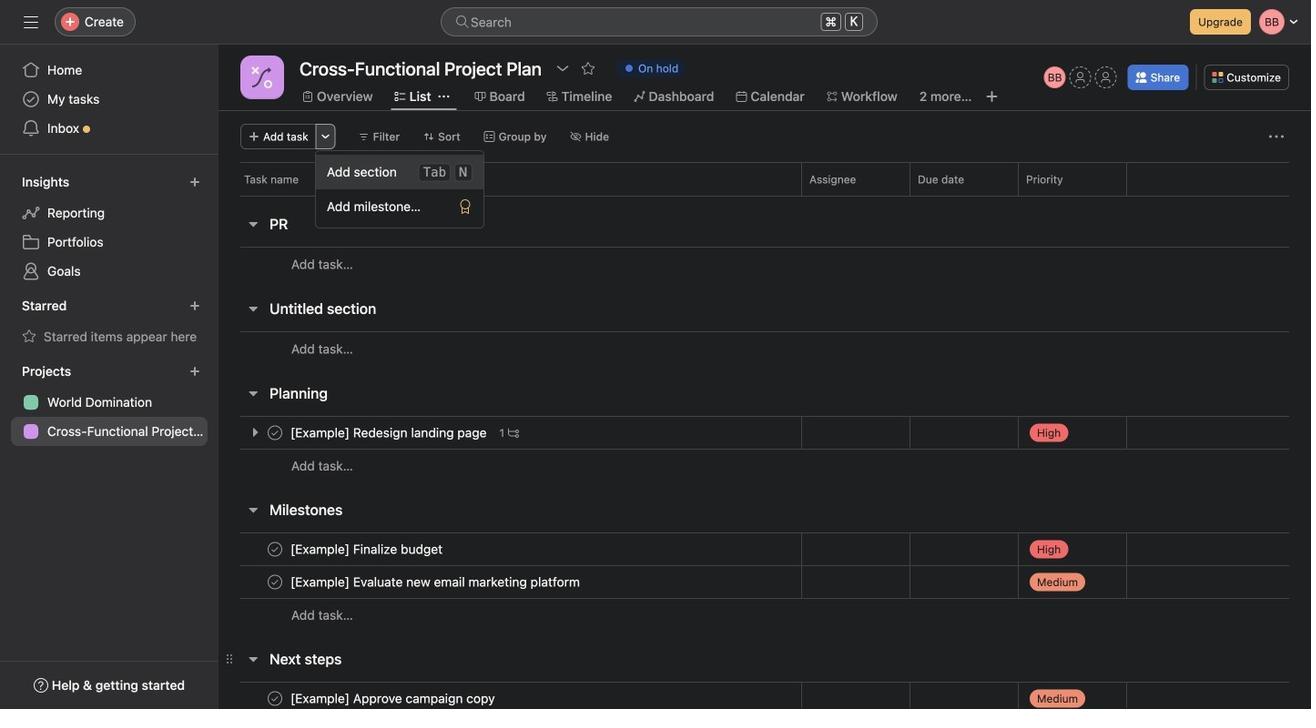 Task type: locate. For each thing, give the bounding box(es) containing it.
3 mark complete checkbox from the top
[[264, 572, 286, 594]]

manage project members image
[[1045, 67, 1067, 88]]

1 mark complete image from the top
[[264, 539, 286, 561]]

3 collapse task list for this group image from the top
[[246, 386, 261, 401]]

more section actions image
[[327, 217, 341, 231]]

header milestones tree grid
[[219, 533, 1312, 632]]

1 vertical spatial mark complete image
[[264, 572, 286, 594]]

2 task name text field from the top
[[287, 541, 448, 559]]

0 vertical spatial collapse task list for this group image
[[246, 503, 261, 517]]

global element
[[0, 45, 219, 154]]

collapse task list for this group image up expand subtask list for the task [example] redesign landing page icon
[[246, 386, 261, 401]]

0 vertical spatial task name text field
[[287, 573, 586, 592]]

1 task name text field from the top
[[287, 573, 586, 592]]

menu item
[[316, 155, 484, 189]]

collapse task list for this group image
[[246, 503, 261, 517], [246, 652, 261, 667]]

mark complete image
[[264, 422, 286, 444]]

new project or portfolio image
[[189, 366, 200, 377]]

1 vertical spatial collapse task list for this group image
[[246, 652, 261, 667]]

0 vertical spatial mark complete checkbox
[[264, 422, 286, 444]]

mark complete checkbox inside "[example] finalize budget" cell
[[264, 539, 286, 561]]

row
[[219, 162, 1312, 196], [241, 195, 1290, 197], [219, 247, 1312, 282], [219, 332, 1312, 366], [219, 416, 1312, 450], [219, 449, 1312, 483], [219, 533, 1312, 567], [219, 566, 1312, 599], [219, 599, 1312, 632], [219, 682, 1312, 710]]

collapse task list for this group image
[[246, 217, 261, 231], [246, 302, 261, 316], [246, 386, 261, 401]]

mark complete image inside "[example] finalize budget" cell
[[264, 539, 286, 561]]

1 task name text field from the top
[[287, 424, 492, 442]]

Mark complete checkbox
[[264, 422, 286, 444], [264, 539, 286, 561], [264, 572, 286, 594]]

1 vertical spatial task name text field
[[287, 541, 448, 559]]

Task name text field
[[287, 424, 492, 442], [287, 541, 448, 559]]

more actions image
[[1270, 129, 1285, 144], [320, 131, 331, 142]]

0 vertical spatial task name text field
[[287, 424, 492, 442]]

1 vertical spatial task name text field
[[287, 690, 501, 708]]

1 collapse task list for this group image from the top
[[246, 503, 261, 517]]

collapse task list for this group image left "more section actions" image
[[246, 217, 261, 231]]

1 vertical spatial mark complete checkbox
[[264, 539, 286, 561]]

None field
[[441, 7, 878, 36]]

None text field
[[295, 52, 547, 85]]

0 vertical spatial collapse task list for this group image
[[246, 217, 261, 231]]

2 mark complete checkbox from the top
[[264, 539, 286, 561]]

mark complete checkbox inside [example] evaluate new email marketing platform 'cell'
[[264, 572, 286, 594]]

collapse task list for this group image right add items to starred "icon" on the left top
[[246, 302, 261, 316]]

3 mark complete image from the top
[[264, 688, 286, 710]]

add to starred image
[[581, 61, 596, 76]]

hide sidebar image
[[24, 15, 38, 29]]

2 vertical spatial mark complete checkbox
[[264, 572, 286, 594]]

mark complete image for [example] evaluate new email marketing platform 'cell'
[[264, 572, 286, 594]]

2 vertical spatial mark complete image
[[264, 688, 286, 710]]

2 task name text field from the top
[[287, 690, 501, 708]]

mark complete image inside [example] evaluate new email marketing platform 'cell'
[[264, 572, 286, 594]]

Task name text field
[[287, 573, 586, 592], [287, 690, 501, 708]]

task name text field inside [example] approve campaign copy cell
[[287, 690, 501, 708]]

mark complete image
[[264, 539, 286, 561], [264, 572, 286, 594], [264, 688, 286, 710]]

[example] evaluate new email marketing platform cell
[[219, 566, 802, 599]]

2 vertical spatial collapse task list for this group image
[[246, 386, 261, 401]]

starred element
[[0, 290, 219, 355]]

1 subtask image
[[508, 428, 519, 439]]

mark complete checkbox for task name text box within [example] evaluate new email marketing platform 'cell'
[[264, 572, 286, 594]]

task name text field for mark complete icon inside [example] approve campaign copy cell
[[287, 690, 501, 708]]

show options image
[[556, 61, 570, 76]]

mark complete image inside [example] approve campaign copy cell
[[264, 688, 286, 710]]

projects element
[[0, 355, 219, 450]]

1 mark complete checkbox from the top
[[264, 422, 286, 444]]

1 vertical spatial collapse task list for this group image
[[246, 302, 261, 316]]

0 vertical spatial mark complete image
[[264, 539, 286, 561]]

2 mark complete image from the top
[[264, 572, 286, 594]]

1 horizontal spatial more actions image
[[1270, 129, 1285, 144]]

task name text field inside [example] evaluate new email marketing platform 'cell'
[[287, 573, 586, 592]]



Task type: describe. For each thing, give the bounding box(es) containing it.
[example] approve campaign copy cell
[[219, 682, 802, 710]]

[example] finalize budget cell
[[219, 533, 802, 567]]

expand subtask list for the task [example] redesign landing page image
[[248, 425, 262, 440]]

Search tasks, projects, and more text field
[[441, 7, 878, 36]]

2 collapse task list for this group image from the top
[[246, 652, 261, 667]]

mark complete image for [example] approve campaign copy cell
[[264, 688, 286, 710]]

mark complete image for "[example] finalize budget" cell
[[264, 539, 286, 561]]

add tab image
[[985, 89, 1000, 104]]

line_and_symbols image
[[251, 67, 273, 88]]

task name text field inside [example] redesign landing page cell
[[287, 424, 492, 442]]

0 horizontal spatial more actions image
[[320, 131, 331, 142]]

tab actions image
[[439, 91, 450, 102]]

task name text field inside "[example] finalize budget" cell
[[287, 541, 448, 559]]

task name text field for mark complete icon within the [example] evaluate new email marketing platform 'cell'
[[287, 573, 586, 592]]

Mark complete checkbox
[[264, 688, 286, 710]]

mark complete checkbox for task name text field in "[example] finalize budget" cell
[[264, 539, 286, 561]]

new insights image
[[189, 177, 200, 188]]

1 collapse task list for this group image from the top
[[246, 217, 261, 231]]

add items to starred image
[[189, 301, 200, 312]]

header planning tree grid
[[219, 416, 1312, 483]]

[example] redesign landing page cell
[[219, 416, 802, 450]]

insights element
[[0, 166, 219, 290]]

2 collapse task list for this group image from the top
[[246, 302, 261, 316]]

mark complete checkbox inside [example] redesign landing page cell
[[264, 422, 286, 444]]



Task type: vqa. For each thing, say whether or not it's contained in the screenshot.
the period
no



